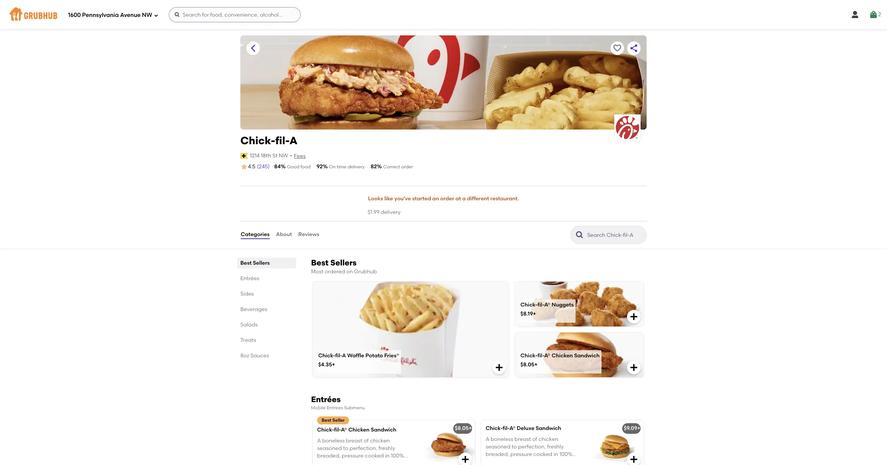 Task type: describe. For each thing, give the bounding box(es) containing it.
seller
[[333, 418, 345, 423]]

categories button
[[241, 221, 270, 248]]

sandwich for chick-fil-a® chicken sandwich
[[371, 427, 397, 433]]

best sellers
[[241, 260, 270, 266]]

mobile
[[311, 405, 326, 410]]

on
[[329, 164, 336, 169]]

nw for 1214 18th st nw
[[279, 152, 288, 159]]

8oz sauces tab
[[241, 352, 293, 359]]

sides tab
[[241, 290, 293, 298]]

caret left icon image
[[249, 44, 258, 53]]

+ inside chick-fil-a® chicken sandwich $8.05 +
[[535, 361, 538, 368]]

•
[[290, 152, 292, 159]]

$1.99
[[368, 209, 380, 215]]

chick-fil-a waffle potato fries® $4.35 +
[[319, 353, 400, 368]]

star icon image
[[241, 163, 248, 171]]

chick- for chick-fil-a® deluxe sandwich
[[486, 425, 503, 432]]

fries®
[[385, 353, 400, 359]]

beverages tab
[[241, 305, 293, 313]]

subscription pass image
[[241, 153, 248, 159]]

$8.05 +
[[455, 425, 472, 432]]

nuggets
[[552, 302, 574, 308]]

8oz
[[241, 352, 249, 359]]

+ inside chick-fil-a® nuggets $8.19 +
[[533, 311, 537, 317]]

fil- for chick-fil-a® chicken sandwich $8.05 +
[[538, 353, 545, 359]]

waffle
[[348, 353, 364, 359]]

0 vertical spatial order
[[402, 164, 413, 169]]

chick-fil-a logo image
[[615, 114, 641, 141]]

0 horizontal spatial $8.05
[[455, 425, 469, 432]]

svg image inside 2 button
[[870, 10, 879, 19]]

sellers for best sellers most ordered on grubhub
[[331, 258, 357, 267]]

fil- for chick-fil-a waffle potato fries® $4.35 +
[[336, 353, 342, 359]]

sellers for best sellers
[[253, 260, 270, 266]]

entrées for entrées
[[241, 275, 260, 281]]

nw for 1600 pennsylvania avenue nw
[[142, 12, 152, 18]]

treats
[[241, 337, 256, 343]]

svg image for chick-fil-a waffle potato fries® $4.35 +
[[495, 363, 504, 372]]

best seller
[[322, 418, 345, 423]]

started
[[413, 195, 431, 202]]

looks like you've started an order at a different restaurant.
[[368, 195, 519, 202]]

on
[[347, 268, 353, 275]]

share icon image
[[630, 44, 639, 53]]

chick- for chick-fil-a waffle potato fries® $4.35 +
[[319, 353, 336, 359]]

looks like you've started an order at a different restaurant. button
[[368, 191, 520, 207]]

best for best seller
[[322, 418, 332, 423]]

fil- for chick-fil-a® nuggets $8.19 +
[[538, 302, 545, 308]]

save this restaurant button
[[611, 41, 625, 55]]

a® for chick-fil-a® chicken sandwich $8.05 +
[[545, 353, 551, 359]]

chick-fil-a® deluxe sandwich
[[486, 425, 562, 432]]

1214 18th st nw button
[[250, 152, 289, 160]]

entrées for entrées mobile entrees submenu
[[311, 395, 341, 404]]

+ inside 'chick-fil-a waffle potato fries® $4.35 +'
[[332, 361, 335, 368]]

8oz sauces
[[241, 352, 269, 359]]

treats tab
[[241, 336, 293, 344]]

at
[[456, 195, 461, 202]]

4.5
[[248, 163, 256, 170]]

svg image for chick-fil-a® chicken sandwich $8.05 +
[[630, 363, 639, 372]]

92
[[317, 163, 323, 170]]

most
[[311, 268, 324, 275]]

chick- for chick-fil-a® nuggets $8.19 +
[[521, 302, 538, 308]]

entrées tab
[[241, 274, 293, 282]]

chick-fil-a® chicken sandwich image
[[419, 420, 476, 465]]

time
[[337, 164, 347, 169]]

fees
[[294, 153, 306, 159]]

chick-fil-a® nuggets $8.19 +
[[521, 302, 574, 317]]

restaurant.
[[491, 195, 519, 202]]

fil- for chick-fil-a® deluxe sandwich
[[503, 425, 510, 432]]

svg image inside the main navigation navigation
[[174, 12, 180, 18]]

chick-fil-a® deluxe sandwich image
[[588, 420, 644, 465]]

chick-fil-a® chicken sandwich $8.05 +
[[521, 353, 600, 368]]

$1.99 delivery
[[368, 209, 401, 215]]

a for chick-fil-a waffle potato fries® $4.35 +
[[342, 353, 346, 359]]

$4.35
[[319, 361, 332, 368]]

order inside button
[[441, 195, 455, 202]]



Task type: locate. For each thing, give the bounding box(es) containing it.
potato
[[366, 353, 383, 359]]

0 horizontal spatial entrées
[[241, 275, 260, 281]]

+
[[533, 311, 537, 317], [332, 361, 335, 368], [535, 361, 538, 368], [469, 425, 472, 432], [638, 425, 641, 432]]

avenue
[[120, 12, 141, 18]]

a® for chick-fil-a® nuggets $8.19 +
[[545, 302, 551, 308]]

nw
[[142, 12, 152, 18], [279, 152, 288, 159]]

categories
[[241, 231, 270, 238]]

sides
[[241, 291, 254, 297]]

Search for food, convenience, alcohol... search field
[[169, 7, 301, 22]]

delivery right time
[[348, 164, 365, 169]]

about button
[[276, 221, 293, 248]]

1 vertical spatial order
[[441, 195, 455, 202]]

a® for chick-fil-a® deluxe sandwich
[[510, 425, 516, 432]]

nw right "avenue" on the top of page
[[142, 12, 152, 18]]

82
[[371, 163, 377, 170]]

sellers inside "tab"
[[253, 260, 270, 266]]

salads
[[241, 321, 258, 328]]

1214
[[250, 152, 260, 159]]

0 horizontal spatial nw
[[142, 12, 152, 18]]

ordered
[[325, 268, 345, 275]]

best up entrées tab
[[241, 260, 252, 266]]

1 vertical spatial nw
[[279, 152, 288, 159]]

svg image for chick-fil-a® nuggets $8.19 +
[[630, 312, 639, 321]]

0 vertical spatial nw
[[142, 12, 152, 18]]

(245)
[[257, 163, 270, 170]]

nw inside the main navigation navigation
[[142, 12, 152, 18]]

a® inside chick-fil-a® chicken sandwich $8.05 +
[[545, 353, 551, 359]]

a for chick-fil-a
[[290, 134, 298, 147]]

0 horizontal spatial sellers
[[253, 260, 270, 266]]

1 horizontal spatial $8.05
[[521, 361, 535, 368]]

good food
[[287, 164, 311, 169]]

a
[[463, 195, 466, 202]]

chick-fil-a
[[241, 134, 298, 147]]

1 horizontal spatial nw
[[279, 152, 288, 159]]

$8.05
[[521, 361, 535, 368], [455, 425, 469, 432]]

beverages
[[241, 306, 267, 312]]

1 vertical spatial entrées
[[311, 395, 341, 404]]

save this restaurant image
[[613, 44, 622, 53]]

fil- inside chick-fil-a® nuggets $8.19 +
[[538, 302, 545, 308]]

entrées up mobile
[[311, 395, 341, 404]]

1 horizontal spatial delivery
[[381, 209, 401, 215]]

you've
[[395, 195, 411, 202]]

sellers up on
[[331, 258, 357, 267]]

fil- inside chick-fil-a® chicken sandwich $8.05 +
[[538, 353, 545, 359]]

a® inside chick-fil-a® nuggets $8.19 +
[[545, 302, 551, 308]]

$8.05 inside chick-fil-a® chicken sandwich $8.05 +
[[521, 361, 535, 368]]

delivery down like
[[381, 209, 401, 215]]

correct
[[384, 164, 400, 169]]

on time delivery
[[329, 164, 365, 169]]

a up •
[[290, 134, 298, 147]]

1 horizontal spatial chicken
[[552, 353, 573, 359]]

84
[[274, 163, 281, 170]]

an
[[433, 195, 439, 202]]

0 horizontal spatial order
[[402, 164, 413, 169]]

2 button
[[870, 8, 882, 21]]

delivery
[[348, 164, 365, 169], [381, 209, 401, 215]]

0 vertical spatial entrées
[[241, 275, 260, 281]]

chicken for chick-fil-a® chicken sandwich
[[349, 427, 370, 433]]

st
[[273, 152, 278, 159]]

fil- for chick-fil-a
[[276, 134, 290, 147]]

order left at
[[441, 195, 455, 202]]

0 horizontal spatial a
[[290, 134, 298, 147]]

1 vertical spatial $8.05
[[455, 425, 469, 432]]

entrées inside entrées tab
[[241, 275, 260, 281]]

svg image
[[174, 12, 180, 18], [630, 312, 639, 321], [495, 363, 504, 372], [630, 363, 639, 372], [630, 455, 639, 464]]

fil-
[[276, 134, 290, 147], [538, 302, 545, 308], [336, 353, 342, 359], [538, 353, 545, 359], [503, 425, 510, 432], [334, 427, 341, 433]]

fil- for chick-fil-a® chicken sandwich
[[334, 427, 341, 433]]

1 horizontal spatial order
[[441, 195, 455, 202]]

0 horizontal spatial sandwich
[[371, 427, 397, 433]]

pennsylvania
[[82, 12, 119, 18]]

chicken inside chick-fil-a® chicken sandwich $8.05 +
[[552, 353, 573, 359]]

reviews
[[299, 231, 320, 238]]

entrées up sides
[[241, 275, 260, 281]]

chick- inside chick-fil-a® nuggets $8.19 +
[[521, 302, 538, 308]]

fees button
[[294, 152, 306, 160]]

1 vertical spatial chicken
[[349, 427, 370, 433]]

order
[[402, 164, 413, 169], [441, 195, 455, 202]]

1 horizontal spatial sandwich
[[536, 425, 562, 432]]

sandwich
[[575, 353, 600, 359], [536, 425, 562, 432], [371, 427, 397, 433]]

2 horizontal spatial sandwich
[[575, 353, 600, 359]]

looks
[[368, 195, 383, 202]]

$8.19
[[521, 311, 533, 317]]

1 horizontal spatial sellers
[[331, 258, 357, 267]]

1 vertical spatial a
[[342, 353, 346, 359]]

fil- inside 'chick-fil-a waffle potato fries® $4.35 +'
[[336, 353, 342, 359]]

best inside best sellers most ordered on grubhub
[[311, 258, 329, 267]]

1600
[[68, 12, 81, 18]]

chick-
[[241, 134, 276, 147], [521, 302, 538, 308], [319, 353, 336, 359], [521, 353, 538, 359], [486, 425, 503, 432], [317, 427, 334, 433]]

chick- inside 'chick-fil-a waffle potato fries® $4.35 +'
[[319, 353, 336, 359]]

order right correct
[[402, 164, 413, 169]]

sandwich for chick-fil-a® deluxe sandwich
[[536, 425, 562, 432]]

entrées
[[241, 275, 260, 281], [311, 395, 341, 404]]

food
[[301, 164, 311, 169]]

sandwich for chick-fil-a® chicken sandwich $8.05 +
[[575, 353, 600, 359]]

$9.09
[[624, 425, 638, 432]]

best up most
[[311, 258, 329, 267]]

chick- inside chick-fil-a® chicken sandwich $8.05 +
[[521, 353, 538, 359]]

sellers
[[331, 258, 357, 267], [253, 260, 270, 266]]

best sellers most ordered on grubhub
[[311, 258, 377, 275]]

entrées mobile entrees submenu
[[311, 395, 365, 410]]

submenu
[[344, 405, 365, 410]]

entrees
[[327, 405, 343, 410]]

sauces
[[251, 352, 269, 359]]

svg image
[[851, 10, 860, 19], [870, 10, 879, 19], [154, 13, 158, 18], [461, 455, 470, 464]]

chick- for chick-fil-a® chicken sandwich
[[317, 427, 334, 433]]

chick- for chick-fil-a® chicken sandwich $8.05 +
[[521, 353, 538, 359]]

entrées inside the entrées mobile entrees submenu
[[311, 395, 341, 404]]

chick- for chick-fil-a
[[241, 134, 276, 147]]

Search Chick-fil-A search field
[[587, 231, 645, 239]]

best inside "tab"
[[241, 260, 252, 266]]

1600 pennsylvania avenue nw
[[68, 12, 152, 18]]

a left the waffle on the bottom of the page
[[342, 353, 346, 359]]

good
[[287, 164, 300, 169]]

sellers up entrées tab
[[253, 260, 270, 266]]

different
[[467, 195, 490, 202]]

about
[[276, 231, 292, 238]]

0 vertical spatial delivery
[[348, 164, 365, 169]]

a inside 'chick-fil-a waffle potato fries® $4.35 +'
[[342, 353, 346, 359]]

18th
[[261, 152, 271, 159]]

0 vertical spatial $8.05
[[521, 361, 535, 368]]

chick-fil-a® chicken sandwich
[[317, 427, 397, 433]]

chicken for chick-fil-a® chicken sandwich $8.05 +
[[552, 353, 573, 359]]

0 vertical spatial a
[[290, 134, 298, 147]]

0 vertical spatial chicken
[[552, 353, 573, 359]]

a® for chick-fil-a® chicken sandwich
[[341, 427, 347, 433]]

2
[[879, 11, 882, 18]]

best for best sellers
[[241, 260, 252, 266]]

$9.09 +
[[624, 425, 641, 432]]

chicken
[[552, 353, 573, 359], [349, 427, 370, 433]]

grubhub
[[354, 268, 377, 275]]

sandwich inside chick-fil-a® chicken sandwich $8.05 +
[[575, 353, 600, 359]]

1 horizontal spatial entrées
[[311, 395, 341, 404]]

salads tab
[[241, 321, 293, 329]]

sellers inside best sellers most ordered on grubhub
[[331, 258, 357, 267]]

• fees
[[290, 152, 306, 159]]

like
[[385, 195, 393, 202]]

nw left •
[[279, 152, 288, 159]]

best sellers tab
[[241, 259, 293, 267]]

main navigation navigation
[[0, 0, 888, 29]]

a
[[290, 134, 298, 147], [342, 353, 346, 359]]

0 horizontal spatial delivery
[[348, 164, 365, 169]]

best
[[311, 258, 329, 267], [241, 260, 252, 266], [322, 418, 332, 423]]

1214 18th st nw
[[250, 152, 288, 159]]

deluxe
[[517, 425, 535, 432]]

correct order
[[384, 164, 413, 169]]

search icon image
[[576, 230, 585, 239]]

0 horizontal spatial chicken
[[349, 427, 370, 433]]

a®
[[545, 302, 551, 308], [545, 353, 551, 359], [510, 425, 516, 432], [341, 427, 347, 433]]

1 horizontal spatial a
[[342, 353, 346, 359]]

reviews button
[[298, 221, 320, 248]]

best left seller
[[322, 418, 332, 423]]

nw inside 1214 18th st nw button
[[279, 152, 288, 159]]

1 vertical spatial delivery
[[381, 209, 401, 215]]

best for best sellers most ordered on grubhub
[[311, 258, 329, 267]]



Task type: vqa. For each thing, say whether or not it's contained in the screenshot.
Atlanta, Ga
no



